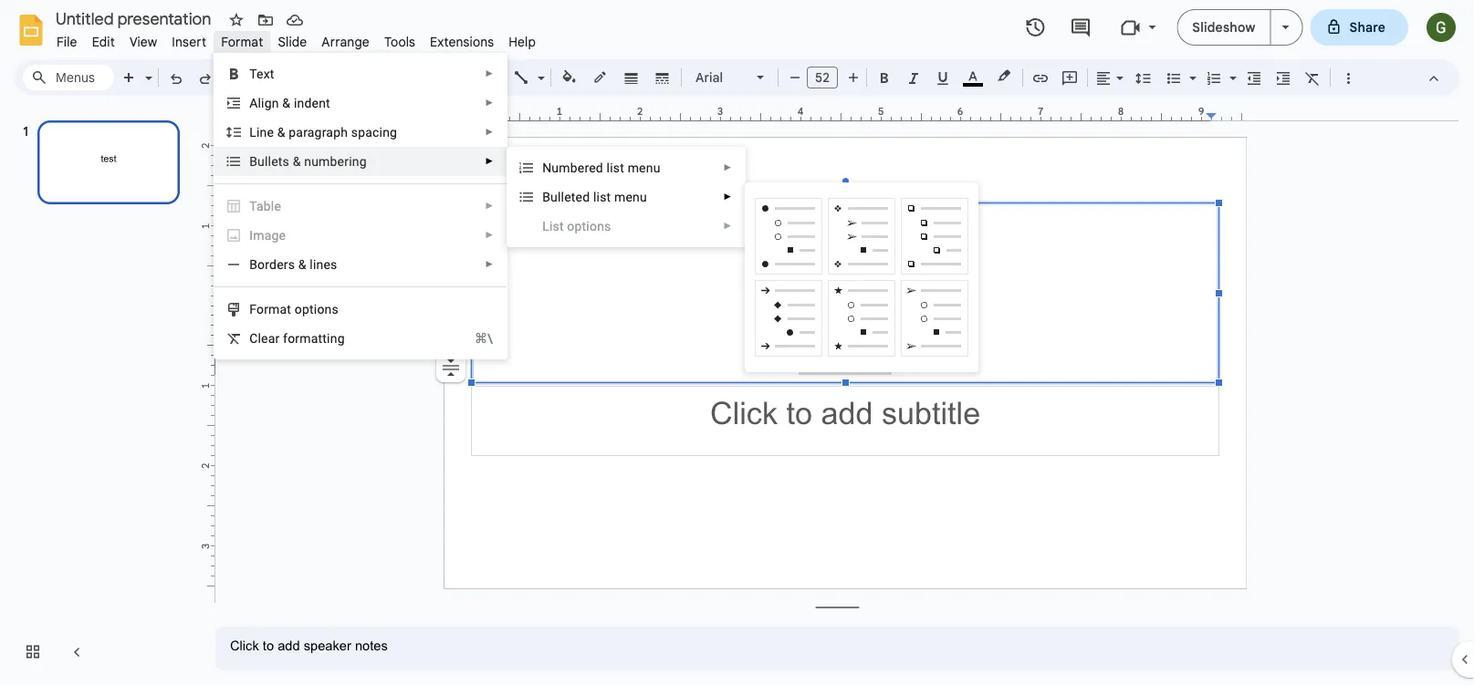 Task type: vqa. For each thing, say whether or not it's contained in the screenshot.


Task type: describe. For each thing, give the bounding box(es) containing it.
a lign & indent
[[249, 95, 330, 110]]

menu for n umbered list menu
[[628, 160, 661, 175]]

row 2. column 1. arrow, diamond, bullet element
[[755, 280, 823, 357]]

options
[[295, 302, 339, 317]]

table 2 element
[[249, 199, 287, 214]]

menu containing n
[[507, 0, 746, 481]]

shrink text on overflow image
[[438, 355, 464, 381]]

indent
[[294, 95, 330, 110]]

& right 'ine'
[[277, 125, 285, 140]]

share
[[1350, 19, 1386, 35]]

insert
[[172, 34, 206, 50]]

Star checkbox
[[224, 7, 249, 33]]

1 row from the top
[[752, 27, 972, 686]]

text color image
[[963, 65, 983, 87]]

► for text s element
[[485, 68, 494, 79]]

borders & lines q element
[[249, 257, 343, 272]]

► for the image m element
[[485, 230, 494, 241]]

c
[[249, 331, 258, 346]]

row 1. column 2. crossed diamond, 3d arrow, square element
[[828, 198, 896, 275]]

insert menu item
[[165, 31, 214, 52]]

b
[[542, 189, 551, 205]]

& left lines
[[298, 257, 307, 272]]

ptions
[[575, 219, 611, 234]]

lear
[[258, 331, 280, 346]]

age
[[264, 228, 286, 243]]

b ulleted list menu
[[542, 189, 647, 205]]

paragraph
[[289, 125, 348, 140]]

t
[[278, 154, 283, 169]]

slide
[[278, 34, 307, 50]]

align & indent a element
[[249, 95, 336, 110]]

m
[[253, 228, 264, 243]]

umbered
[[552, 160, 603, 175]]

arrange menu item
[[314, 31, 377, 52]]

format options
[[249, 302, 339, 317]]

c lear formatting
[[249, 331, 345, 346]]

list o ptions
[[542, 219, 611, 234]]

l
[[249, 125, 256, 140]]

► for line & paragraph spacing l element
[[485, 127, 494, 137]]

s
[[283, 154, 289, 169]]

edit
[[92, 34, 115, 50]]

► for bulleted list menu b element
[[723, 192, 732, 202]]

view menu item
[[122, 31, 165, 52]]

i
[[249, 228, 253, 243]]

application containing slideshow
[[0, 0, 1475, 686]]

borders & lines
[[249, 257, 337, 272]]

text s element
[[249, 66, 280, 81]]

format menu item
[[214, 31, 271, 52]]

fill color: transparent image
[[559, 65, 580, 89]]

clear formatting c element
[[249, 331, 350, 346]]

start slideshow (⌘+enter) image
[[1282, 26, 1290, 29]]

help menu item
[[501, 31, 543, 52]]

line & paragraph spacing image
[[1134, 65, 1155, 90]]

format options \ element
[[249, 302, 344, 317]]

⌘backslash element
[[453, 330, 493, 348]]

& right lign
[[282, 95, 291, 110]]

row 1. column 1. bullet, hollow, square element
[[755, 198, 823, 275]]

font list. arial selected. option
[[696, 65, 746, 90]]

► for align & indent a element
[[485, 98, 494, 108]]

file menu item
[[49, 31, 85, 52]]

arrange
[[322, 34, 370, 50]]

row 2. column 3. 3d arrow, hollow, square element
[[901, 280, 969, 357]]

► for "numbered list menu n" element
[[723, 163, 732, 173]]

borders
[[249, 257, 295, 272]]

main toolbar
[[113, 0, 1380, 518]]

border dash option
[[652, 65, 673, 90]]

list
[[542, 219, 564, 234]]

tools menu item
[[377, 31, 423, 52]]

► for borders & lines q element
[[485, 259, 494, 270]]



Task type: locate. For each thing, give the bounding box(es) containing it.
1 horizontal spatial menu item
[[542, 217, 732, 236]]

menu bar inside menu bar banner
[[49, 24, 543, 54]]

image m element
[[249, 228, 291, 243]]

list down n umbered list menu
[[593, 189, 611, 205]]

file
[[57, 34, 77, 50]]

edit menu item
[[85, 31, 122, 52]]

menu bar banner
[[0, 0, 1475, 686]]

format up lear
[[249, 302, 291, 317]]

Font size text field
[[808, 67, 837, 89]]

menu bar
[[49, 24, 543, 54]]

table menu item
[[215, 192, 507, 221]]

line & paragraph spacing l element
[[249, 125, 403, 140]]

menu up bulleted list menu b element
[[628, 160, 661, 175]]

bulleted list menu b element
[[542, 189, 653, 205]]

o
[[567, 219, 575, 234]]

► for bullets & numbering t "element"
[[485, 156, 494, 167]]

0 vertical spatial menu
[[628, 160, 661, 175]]

slide menu item
[[271, 31, 314, 52]]

ulleted
[[551, 189, 590, 205]]

format
[[221, 34, 263, 50], [249, 302, 291, 317]]

& right s
[[293, 154, 301, 169]]

menu for b ulleted list menu
[[614, 189, 647, 205]]

list options o element
[[542, 219, 617, 234]]

select line image
[[533, 66, 545, 72]]

numbering
[[304, 154, 367, 169]]

1 vertical spatial format
[[249, 302, 291, 317]]

menu down "numbered list menu n" element
[[614, 189, 647, 205]]

slideshow button
[[1177, 9, 1271, 46]]

view
[[130, 34, 157, 50]]

row
[[752, 27, 972, 686], [752, 278, 972, 360]]

1 vertical spatial menu
[[614, 189, 647, 205]]

lines
[[310, 257, 337, 272]]

application
[[0, 0, 1475, 686]]

lign
[[258, 95, 279, 110]]

tools
[[384, 34, 416, 50]]

numbered list menu n element
[[542, 160, 666, 175]]

format down star checkbox
[[221, 34, 263, 50]]

list for umbered
[[607, 160, 624, 175]]

extensions menu item
[[423, 31, 501, 52]]

list for ulleted
[[593, 189, 611, 205]]

format for format options
[[249, 302, 291, 317]]

slideshow
[[1193, 19, 1256, 35]]

border weight option
[[621, 65, 642, 90]]

Menus field
[[23, 65, 114, 90]]

border color: transparent image
[[590, 65, 611, 89]]

menu item containing i
[[215, 221, 507, 250]]

menu item containing list
[[542, 217, 732, 236]]

highlight color image
[[994, 65, 1014, 87]]

new slide with layout image
[[141, 66, 152, 72]]

l ine & paragraph spacing
[[249, 125, 397, 140]]

option
[[436, 353, 466, 383]]

row 2. column 2. star, hollow, square element
[[828, 280, 896, 357]]

menu item up lines
[[215, 221, 507, 250]]

ine
[[256, 125, 274, 140]]

bulle t s & numbering
[[249, 154, 367, 169]]

Rename text field
[[49, 7, 222, 29]]

extensions
[[430, 34, 494, 50]]

spacing
[[351, 125, 397, 140]]

► for table 2 element
[[485, 201, 494, 211]]

0 vertical spatial format
[[221, 34, 263, 50]]

bullets & numbering t element
[[249, 154, 372, 169]]

formatting
[[283, 331, 345, 346]]

menu item
[[542, 217, 732, 236], [215, 221, 507, 250]]

arial
[[696, 69, 723, 85]]

navigation
[[0, 103, 201, 686]]

n
[[542, 160, 552, 175]]

menu containing text
[[214, 53, 508, 360]]

n umbered list menu
[[542, 160, 661, 175]]

menu item down bulleted list menu b element
[[542, 217, 732, 236]]

i m age
[[249, 228, 286, 243]]

right margin image
[[1207, 107, 1246, 121]]

menu
[[628, 160, 661, 175], [614, 189, 647, 205]]

format for format
[[221, 34, 263, 50]]

⌘\
[[475, 331, 493, 346]]

0 vertical spatial list
[[607, 160, 624, 175]]

0 horizontal spatial menu item
[[215, 221, 507, 250]]

list
[[607, 160, 624, 175], [593, 189, 611, 205]]

help
[[509, 34, 536, 50]]

list up bulleted list menu b element
[[607, 160, 624, 175]]

1 vertical spatial list
[[593, 189, 611, 205]]

Font size field
[[807, 67, 845, 93]]

share button
[[1311, 9, 1409, 46]]

table
[[249, 199, 281, 214]]

bulle
[[249, 154, 278, 169]]

2 row from the top
[[752, 278, 972, 360]]

menu
[[507, 0, 746, 481], [214, 53, 508, 360]]

format inside format menu item
[[221, 34, 263, 50]]

menu bar containing file
[[49, 24, 543, 54]]

&
[[282, 95, 291, 110], [277, 125, 285, 140], [293, 154, 301, 169], [298, 257, 307, 272]]

►
[[485, 68, 494, 79], [485, 98, 494, 108], [485, 127, 494, 137], [485, 156, 494, 167], [723, 163, 732, 173], [723, 192, 732, 202], [485, 201, 494, 211], [723, 221, 732, 231], [485, 230, 494, 241], [485, 259, 494, 270]]

text
[[249, 66, 274, 81]]

► inside table menu item
[[485, 201, 494, 211]]

a
[[249, 95, 258, 110]]



